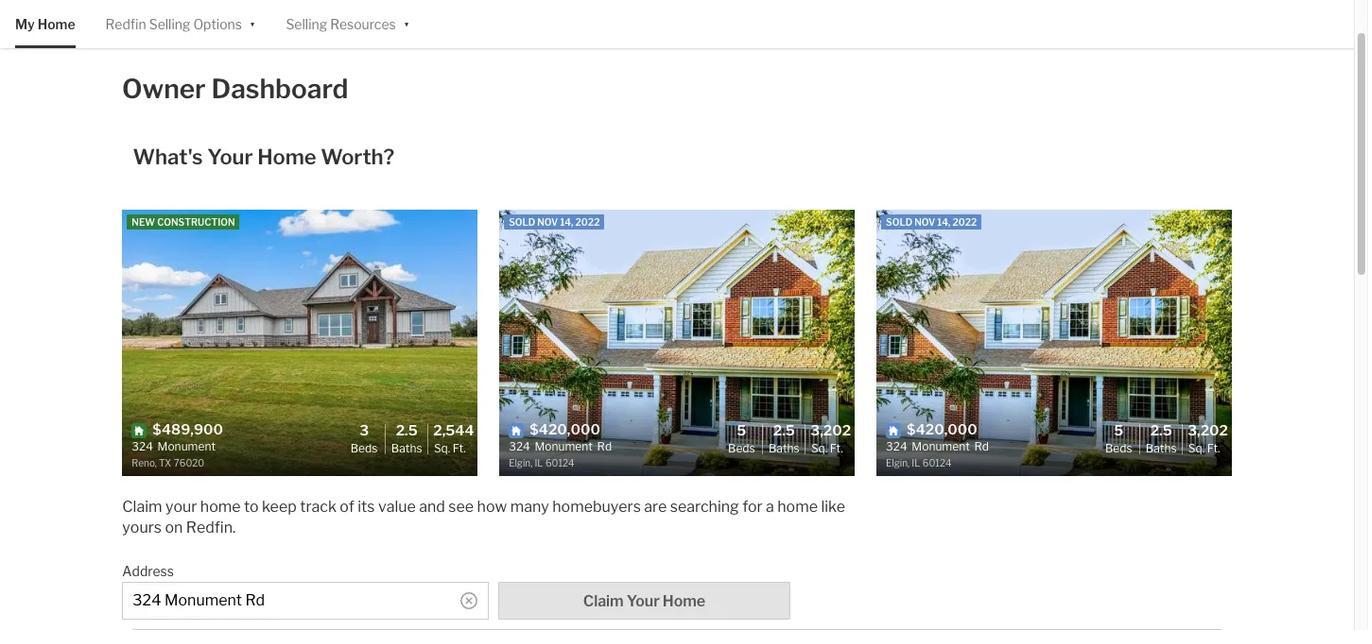 Task type: describe. For each thing, give the bounding box(es) containing it.
1 5 from the left
[[737, 423, 747, 440]]

selling resources ▾
[[286, 15, 410, 32]]

ft. inside 2,544 sq. ft.
[[453, 441, 466, 455]]

yours
[[122, 519, 162, 537]]

home for what's your home worth?
[[257, 145, 317, 169]]

selling resources link
[[286, 0, 396, 48]]

2 14, from the left
[[938, 217, 951, 228]]

like
[[821, 498, 845, 516]]

▾ inside redfin selling options ▾
[[250, 15, 256, 31]]

2 324 from the left
[[509, 440, 530, 454]]

owner dashboard
[[122, 73, 349, 105]]

2 2.5 from the left
[[773, 423, 795, 440]]

2 324 monument rd elgin , il 60124 from the left
[[886, 440, 989, 469]]

2 5 from the left
[[1114, 423, 1124, 440]]

324 inside 324 monument reno , tx 76020
[[132, 440, 153, 454]]

2,544
[[433, 423, 474, 440]]

are
[[644, 498, 667, 516]]

1 beds from the left
[[351, 441, 378, 455]]

my home
[[15, 16, 75, 32]]

my home link
[[15, 0, 75, 48]]

claim for claim your home
[[583, 593, 624, 611]]

redfin selling options link
[[106, 0, 242, 48]]

2 home from the left
[[778, 498, 818, 516]]

2 5 beds from the left
[[1106, 423, 1133, 455]]

2 3,202 from the left
[[1188, 423, 1229, 440]]

2 beds from the left
[[728, 441, 755, 455]]

2 rd from the left
[[975, 440, 989, 454]]

on
[[165, 519, 183, 537]]

324 monument reno , tx 76020
[[132, 440, 216, 469]]

2 elgin from the left
[[886, 458, 908, 469]]

3 beds from the left
[[1106, 441, 1133, 455]]

3 324 from the left
[[886, 440, 908, 454]]

3 ft. from the left
[[1208, 441, 1221, 455]]

2 il from the left
[[912, 458, 920, 469]]

1 $420,000 from the left
[[530, 422, 601, 439]]

2 2.5 baths from the left
[[769, 423, 800, 455]]

1 elgin from the left
[[509, 458, 531, 469]]

track
[[300, 498, 337, 516]]

1 rd from the left
[[597, 440, 612, 454]]

for
[[743, 498, 763, 516]]

1 home from the left
[[200, 498, 241, 516]]

resources
[[330, 16, 396, 32]]

2 ft. from the left
[[830, 441, 843, 455]]

value
[[378, 498, 416, 516]]

keep
[[262, 498, 297, 516]]

sq. inside 2,544 sq. ft.
[[434, 441, 450, 455]]

options
[[193, 16, 242, 32]]

2 , from the left
[[531, 458, 533, 469]]

of
[[340, 498, 354, 516]]

clear input button
[[460, 593, 477, 610]]

1 60124 from the left
[[546, 458, 575, 469]]

your
[[165, 498, 197, 516]]

redfin.
[[186, 519, 236, 537]]

▾ inside selling resources ▾
[[404, 15, 410, 31]]

your for what's
[[207, 145, 253, 169]]

1 il from the left
[[535, 458, 543, 469]]

many
[[510, 498, 549, 516]]

2 monument from the left
[[535, 440, 593, 454]]

monument inside 324 monument reno , tx 76020
[[158, 440, 216, 454]]



Task type: locate. For each thing, give the bounding box(es) containing it.
1 3,202 from the left
[[811, 423, 851, 440]]

1 baths from the left
[[391, 441, 422, 455]]

monument
[[158, 440, 216, 454], [535, 440, 593, 454], [912, 440, 970, 454]]

0 horizontal spatial rd
[[597, 440, 612, 454]]

0 horizontal spatial 60124
[[546, 458, 575, 469]]

2 vertical spatial home
[[663, 593, 706, 611]]

5
[[737, 423, 747, 440], [1114, 423, 1124, 440]]

▾ right resources
[[404, 15, 410, 31]]

1 horizontal spatial 2022
[[953, 217, 977, 228]]

1 horizontal spatial sold nov 14, 2022
[[886, 217, 977, 228]]

reno
[[132, 458, 155, 469]]

1 nov from the left
[[537, 217, 558, 228]]

2.5 baths
[[391, 423, 422, 455], [769, 423, 800, 455], [1146, 423, 1177, 455]]

0 horizontal spatial beds
[[351, 441, 378, 455]]

2 baths from the left
[[769, 441, 800, 455]]

sold
[[509, 217, 535, 228], [886, 217, 913, 228]]

0 horizontal spatial 324 monument rd elgin , il 60124
[[509, 440, 612, 469]]

1 horizontal spatial 2.5
[[773, 423, 795, 440]]

home up redfin.
[[200, 498, 241, 516]]

0 horizontal spatial 2.5
[[396, 423, 418, 440]]

its
[[358, 498, 375, 516]]

0 horizontal spatial your
[[207, 145, 253, 169]]

1 2.5 from the left
[[396, 423, 418, 440]]

0 horizontal spatial 3,202 sq. ft.
[[811, 423, 851, 455]]

see
[[449, 498, 474, 516]]

how
[[477, 498, 507, 516]]

beds
[[351, 441, 378, 455], [728, 441, 755, 455], [1106, 441, 1133, 455]]

new
[[132, 217, 155, 228]]

3 sq. from the left
[[1189, 441, 1205, 455]]

your for claim
[[627, 593, 660, 611]]

1 horizontal spatial 14,
[[938, 217, 951, 228]]

3 baths from the left
[[1146, 441, 1177, 455]]

2 sq. from the left
[[811, 441, 828, 455]]

▾
[[250, 15, 256, 31], [404, 15, 410, 31]]

1 horizontal spatial $420,000
[[907, 422, 978, 439]]

1 5 beds from the left
[[728, 423, 755, 455]]

1 monument from the left
[[158, 440, 216, 454]]

2 horizontal spatial beds
[[1106, 441, 1133, 455]]

76020
[[174, 458, 204, 469]]

1 ▾ from the left
[[250, 15, 256, 31]]

2 horizontal spatial 2.5
[[1151, 423, 1173, 440]]

5 beds
[[728, 423, 755, 455], [1106, 423, 1133, 455]]

redfin selling options ▾
[[106, 15, 256, 32]]

tx
[[159, 458, 171, 469]]

1 horizontal spatial ,
[[531, 458, 533, 469]]

selling
[[149, 16, 191, 32], [286, 16, 327, 32]]

searching
[[670, 498, 739, 516]]

1 sold from the left
[[509, 217, 535, 228]]

1 horizontal spatial 3,202
[[1188, 423, 1229, 440]]

worth?
[[321, 145, 395, 169]]

0 vertical spatial claim
[[122, 498, 162, 516]]

2 sold from the left
[[886, 217, 913, 228]]

selling left resources
[[286, 16, 327, 32]]

1 14, from the left
[[560, 217, 574, 228]]

2 60124 from the left
[[923, 458, 952, 469]]

claim your home button
[[498, 582, 791, 620]]

1 324 monument rd elgin , il 60124 from the left
[[509, 440, 612, 469]]

construction
[[157, 217, 235, 228]]

1 horizontal spatial sq.
[[811, 441, 828, 455]]

1 horizontal spatial il
[[912, 458, 920, 469]]

new construction
[[132, 217, 235, 228]]

2 horizontal spatial baths
[[1146, 441, 1177, 455]]

2.5
[[396, 423, 418, 440], [773, 423, 795, 440], [1151, 423, 1173, 440]]

1 324 from the left
[[132, 440, 153, 454]]

0 vertical spatial your
[[207, 145, 253, 169]]

1 horizontal spatial 5 beds
[[1106, 423, 1133, 455]]

0 horizontal spatial 5
[[737, 423, 747, 440]]

1 horizontal spatial beds
[[728, 441, 755, 455]]

redfin
[[106, 16, 146, 32]]

rd
[[597, 440, 612, 454], [975, 440, 989, 454]]

3
[[360, 423, 369, 440]]

,
[[155, 458, 157, 469], [531, 458, 533, 469], [908, 458, 910, 469]]

None search field
[[122, 582, 489, 620]]

your inside button
[[627, 593, 660, 611]]

1 2.5 baths from the left
[[391, 423, 422, 455]]

0 horizontal spatial ▾
[[250, 15, 256, 31]]

0 horizontal spatial 324
[[132, 440, 153, 454]]

2 horizontal spatial sq.
[[1189, 441, 1205, 455]]

0 horizontal spatial il
[[535, 458, 543, 469]]

1 horizontal spatial claim
[[583, 593, 624, 611]]

1 horizontal spatial nov
[[915, 217, 936, 228]]

claim your home
[[583, 593, 706, 611]]

2 horizontal spatial ft.
[[1208, 441, 1221, 455]]

1 vertical spatial your
[[627, 593, 660, 611]]

3 beds
[[351, 423, 378, 455]]

baths
[[391, 441, 422, 455], [769, 441, 800, 455], [1146, 441, 1177, 455]]

1 vertical spatial claim
[[583, 593, 624, 611]]

1 2022 from the left
[[576, 217, 600, 228]]

1 horizontal spatial ▾
[[404, 15, 410, 31]]

▾ right options
[[250, 15, 256, 31]]

2 horizontal spatial 324
[[886, 440, 908, 454]]

2022
[[576, 217, 600, 228], [953, 217, 977, 228]]

dashboard
[[211, 73, 349, 105]]

1 horizontal spatial 324 monument rd elgin , il 60124
[[886, 440, 989, 469]]

1 horizontal spatial 60124
[[923, 458, 952, 469]]

1 ft. from the left
[[453, 441, 466, 455]]

1 horizontal spatial selling
[[286, 16, 327, 32]]

2 horizontal spatial monument
[[912, 440, 970, 454]]

a
[[766, 498, 774, 516]]

0 horizontal spatial 14,
[[560, 217, 574, 228]]

0 horizontal spatial selling
[[149, 16, 191, 32]]

0 horizontal spatial nov
[[537, 217, 558, 228]]

home right a
[[778, 498, 818, 516]]

1 horizontal spatial your
[[627, 593, 660, 611]]

, inside 324 monument reno , tx 76020
[[155, 458, 157, 469]]

3 , from the left
[[908, 458, 910, 469]]

0 horizontal spatial 2022
[[576, 217, 600, 228]]

selling inside selling resources ▾
[[286, 16, 327, 32]]

claim your home to keep track of its value and see how many homebuyers are searching for a home like yours on redfin.
[[122, 498, 845, 537]]

ft.
[[453, 441, 466, 455], [830, 441, 843, 455], [1208, 441, 1221, 455]]

0 horizontal spatial 5 beds
[[728, 423, 755, 455]]

3,202 sq. ft.
[[811, 423, 851, 455], [1188, 423, 1229, 455]]

2 horizontal spatial home
[[663, 593, 706, 611]]

1 sold nov 14, 2022 from the left
[[509, 217, 600, 228]]

0 horizontal spatial sold
[[509, 217, 535, 228]]

1 horizontal spatial ft.
[[830, 441, 843, 455]]

2,544 sq. ft.
[[433, 423, 474, 455]]

3 2.5 baths from the left
[[1146, 423, 1177, 455]]

1 , from the left
[[155, 458, 157, 469]]

14,
[[560, 217, 574, 228], [938, 217, 951, 228]]

search input image
[[460, 593, 477, 610]]

0 vertical spatial home
[[38, 16, 75, 32]]

1 horizontal spatial 324
[[509, 440, 530, 454]]

1 3,202 sq. ft. from the left
[[811, 423, 851, 455]]

0 horizontal spatial ,
[[155, 458, 157, 469]]

3,202
[[811, 423, 851, 440], [1188, 423, 1229, 440]]

0 horizontal spatial baths
[[391, 441, 422, 455]]

1 horizontal spatial monument
[[535, 440, 593, 454]]

1 horizontal spatial 3,202 sq. ft.
[[1188, 423, 1229, 455]]

0 horizontal spatial home
[[200, 498, 241, 516]]

il
[[535, 458, 543, 469], [912, 458, 920, 469]]

3 monument from the left
[[912, 440, 970, 454]]

2 $420,000 from the left
[[907, 422, 978, 439]]

0 horizontal spatial ft.
[[453, 441, 466, 455]]

1 sq. from the left
[[434, 441, 450, 455]]

2 horizontal spatial 2.5 baths
[[1146, 423, 1177, 455]]

my
[[15, 16, 35, 32]]

0 horizontal spatial 3,202
[[811, 423, 851, 440]]

sq.
[[434, 441, 450, 455], [811, 441, 828, 455], [1189, 441, 1205, 455]]

1 horizontal spatial 5
[[1114, 423, 1124, 440]]

1 horizontal spatial elgin
[[886, 458, 908, 469]]

home inside button
[[663, 593, 706, 611]]

0 horizontal spatial sold nov 14, 2022
[[509, 217, 600, 228]]

claim for claim your home to keep track of its value and see how many homebuyers are searching for a home like yours on redfin.
[[122, 498, 162, 516]]

nov
[[537, 217, 558, 228], [915, 217, 936, 228]]

owner
[[122, 73, 206, 105]]

home
[[200, 498, 241, 516], [778, 498, 818, 516]]

$489,900
[[153, 422, 223, 439]]

0 horizontal spatial monument
[[158, 440, 216, 454]]

claim
[[122, 498, 162, 516], [583, 593, 624, 611]]

2 3,202 sq. ft. from the left
[[1188, 423, 1229, 455]]

0 horizontal spatial home
[[38, 16, 75, 32]]

324 monument rd elgin , il 60124
[[509, 440, 612, 469], [886, 440, 989, 469]]

2 ▾ from the left
[[404, 15, 410, 31]]

selling inside redfin selling options ▾
[[149, 16, 191, 32]]

1 horizontal spatial home
[[257, 145, 317, 169]]

elgin
[[509, 458, 531, 469], [886, 458, 908, 469]]

your
[[207, 145, 253, 169], [627, 593, 660, 611]]

1 horizontal spatial sold
[[886, 217, 913, 228]]

0 horizontal spatial sq.
[[434, 441, 450, 455]]

324
[[132, 440, 153, 454], [509, 440, 530, 454], [886, 440, 908, 454]]

2 nov from the left
[[915, 217, 936, 228]]

60124
[[546, 458, 575, 469], [923, 458, 952, 469]]

address
[[122, 563, 174, 579]]

0 horizontal spatial elgin
[[509, 458, 531, 469]]

1 horizontal spatial 2.5 baths
[[769, 423, 800, 455]]

2 sold nov 14, 2022 from the left
[[886, 217, 977, 228]]

1 horizontal spatial home
[[778, 498, 818, 516]]

2 horizontal spatial ,
[[908, 458, 910, 469]]

0 horizontal spatial $420,000
[[530, 422, 601, 439]]

1 selling from the left
[[149, 16, 191, 32]]

and
[[419, 498, 445, 516]]

1 horizontal spatial baths
[[769, 441, 800, 455]]

1 horizontal spatial rd
[[975, 440, 989, 454]]

2 2022 from the left
[[953, 217, 977, 228]]

home
[[38, 16, 75, 32], [257, 145, 317, 169], [663, 593, 706, 611]]

$420,000
[[530, 422, 601, 439], [907, 422, 978, 439]]

sold nov 14, 2022
[[509, 217, 600, 228], [886, 217, 977, 228]]

what's your home worth?
[[133, 145, 395, 169]]

2 selling from the left
[[286, 16, 327, 32]]

home for claim your home
[[663, 593, 706, 611]]

what's
[[133, 145, 203, 169]]

0 horizontal spatial claim
[[122, 498, 162, 516]]

claim inside button
[[583, 593, 624, 611]]

homebuyers
[[553, 498, 641, 516]]

0 horizontal spatial 2.5 baths
[[391, 423, 422, 455]]

claim inside claim your home to keep track of its value and see how many homebuyers are searching for a home like yours on redfin.
[[122, 498, 162, 516]]

3 2.5 from the left
[[1151, 423, 1173, 440]]

1 vertical spatial home
[[257, 145, 317, 169]]

selling right redfin
[[149, 16, 191, 32]]

to
[[244, 498, 259, 516]]



Task type: vqa. For each thing, say whether or not it's contained in the screenshot.
MONUMENT within 324 Monument Reno , TX 76020
yes



